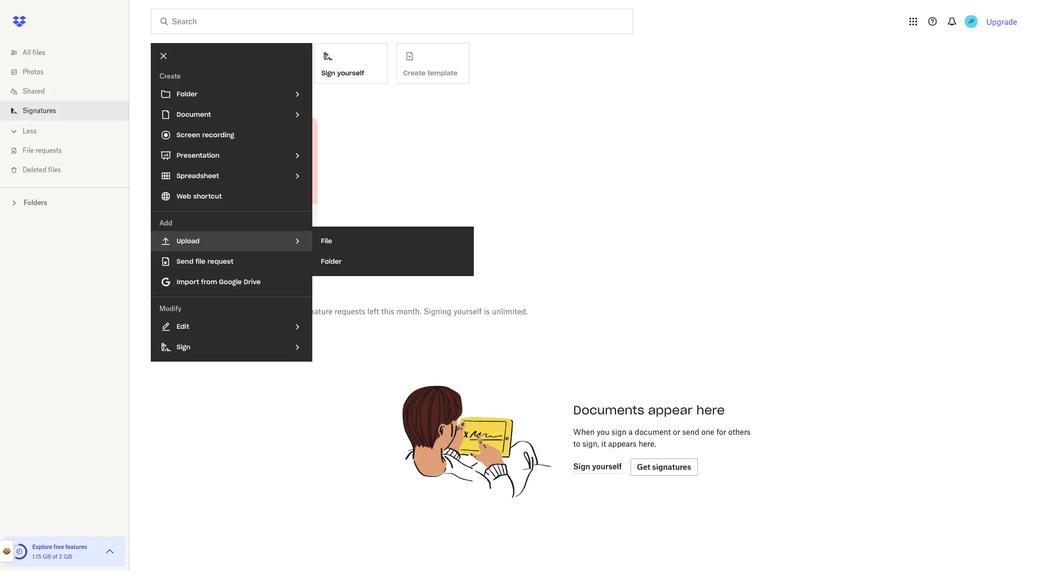 Task type: locate. For each thing, give the bounding box(es) containing it.
here
[[697, 403, 725, 418]]

create
[[160, 72, 181, 80], [160, 212, 180, 220]]

1 vertical spatial file
[[321, 237, 332, 245]]

signatures down shared
[[23, 107, 56, 115]]

menu
[[151, 43, 313, 362], [313, 227, 474, 276]]

gb right '1.15'
[[43, 554, 51, 560]]

0 horizontal spatial folder
[[177, 90, 198, 98]]

deleted files link
[[9, 161, 129, 180]]

to right ready
[[297, 212, 304, 220]]

1 vertical spatial signatures
[[151, 282, 204, 294]]

0 vertical spatial yourself
[[337, 69, 364, 77]]

0 vertical spatial sign
[[322, 69, 335, 77]]

1 vertical spatial files
[[48, 166, 61, 174]]

1 vertical spatial signature
[[299, 307, 333, 316]]

file inside file requests link
[[23, 147, 34, 155]]

for
[[717, 428, 727, 437]]

3
[[277, 307, 281, 316], [292, 307, 297, 316]]

started
[[166, 92, 192, 101]]

free
[[54, 544, 64, 551]]

when
[[574, 428, 595, 437]]

explore free features 1.15 gb of 2 gb
[[32, 544, 87, 560]]

screen recording
[[177, 131, 234, 139]]

0 vertical spatial documents
[[151, 307, 192, 316]]

folder
[[177, 90, 198, 98], [321, 258, 342, 266]]

send
[[177, 258, 194, 266]]

3 of 3 signature requests left this month. signing yourself is unlimited.
[[277, 307, 528, 316]]

sign,
[[583, 440, 600, 449]]

1 horizontal spatial of
[[283, 307, 290, 316]]

0 horizontal spatial signatures
[[23, 107, 56, 115]]

menu containing file
[[313, 227, 474, 276]]

signatures up modify
[[151, 282, 204, 294]]

1 gb from the left
[[43, 554, 51, 560]]

0 horizontal spatial sign
[[177, 343, 191, 351]]

documents
[[151, 307, 192, 316], [574, 403, 645, 418]]

of
[[283, 307, 290, 316], [52, 554, 57, 560]]

0 horizontal spatial requests
[[36, 147, 62, 155]]

list
[[0, 37, 129, 188]]

folders button
[[0, 195, 129, 211]]

1 vertical spatial create
[[160, 212, 180, 220]]

0 horizontal spatial files
[[33, 49, 45, 57]]

1 create from the top
[[160, 72, 181, 80]]

2 create from the top
[[160, 212, 180, 220]]

a
[[629, 428, 633, 437]]

document menu item
[[151, 105, 313, 125]]

tab list
[[151, 299, 1022, 325]]

0 horizontal spatial yourself
[[337, 69, 364, 77]]

1 horizontal spatial to
[[574, 440, 581, 449]]

one
[[702, 428, 715, 437]]

0 vertical spatial signature
[[197, 212, 226, 220]]

documents appear here
[[574, 403, 725, 418]]

less
[[23, 127, 37, 135]]

drive
[[244, 278, 261, 286]]

1.15
[[32, 554, 41, 560]]

1 horizontal spatial documents
[[574, 403, 645, 418]]

sign for sign yourself
[[322, 69, 335, 77]]

appears
[[609, 440, 637, 449]]

gb
[[43, 554, 51, 560], [64, 554, 72, 560]]

files
[[33, 49, 45, 57], [48, 166, 61, 174]]

tab
[[201, 299, 238, 325]]

0 vertical spatial of
[[283, 307, 290, 316]]

1 horizontal spatial 3
[[292, 307, 297, 316]]

1 vertical spatial to
[[574, 440, 581, 449]]

sign
[[322, 69, 335, 77], [177, 343, 191, 351]]

all files
[[23, 49, 45, 57]]

recording
[[202, 131, 234, 139]]

to inside create your signature so you're always ready to sign.
[[297, 212, 304, 220]]

signatures inside list item
[[23, 107, 56, 115]]

1 horizontal spatial folder
[[321, 258, 342, 266]]

0 horizontal spatial 3
[[277, 307, 281, 316]]

1 vertical spatial folder
[[321, 258, 342, 266]]

documents for documents appear here
[[574, 403, 645, 418]]

1 vertical spatial sign
[[177, 343, 191, 351]]

to
[[297, 212, 304, 220], [574, 440, 581, 449]]

this
[[381, 307, 395, 316]]

sign
[[612, 428, 627, 437]]

left
[[368, 307, 379, 316]]

0 horizontal spatial documents
[[151, 307, 192, 316]]

it
[[602, 440, 607, 449]]

import from google drive menu item
[[151, 272, 313, 293]]

signatures
[[212, 92, 249, 101]]

1 horizontal spatial sign
[[322, 69, 335, 77]]

get
[[151, 92, 164, 101]]

of inside explore free features 1.15 gb of 2 gb
[[52, 554, 57, 560]]

signature
[[197, 212, 226, 220], [299, 307, 333, 316]]

0 horizontal spatial to
[[297, 212, 304, 220]]

file
[[23, 147, 34, 155], [321, 237, 332, 245]]

create down the close image
[[160, 72, 181, 80]]

send file request menu item
[[151, 252, 313, 272]]

create inside create your signature so you're always ready to sign.
[[160, 212, 180, 220]]

sign inside menu item
[[177, 343, 191, 351]]

1 horizontal spatial signature
[[299, 307, 333, 316]]

2 3 from the left
[[292, 307, 297, 316]]

1 horizontal spatial file
[[321, 237, 332, 245]]

files for deleted files
[[48, 166, 61, 174]]

0 vertical spatial file
[[23, 147, 34, 155]]

0 vertical spatial create
[[160, 72, 181, 80]]

files right all at the left top
[[33, 49, 45, 57]]

you're
[[236, 212, 254, 220]]

gb right 2
[[64, 554, 72, 560]]

0 horizontal spatial file
[[23, 147, 34, 155]]

documents up edit
[[151, 307, 192, 316]]

requests up deleted files
[[36, 147, 62, 155]]

sign yourself button
[[315, 43, 388, 84]]

presentation
[[177, 151, 220, 160]]

photos
[[23, 68, 44, 76]]

2 gb from the left
[[64, 554, 72, 560]]

requests left left
[[335, 307, 366, 316]]

features
[[65, 544, 87, 551]]

yourself inside sign yourself button
[[337, 69, 364, 77]]

to down when
[[574, 440, 581, 449]]

1 vertical spatial documents
[[574, 403, 645, 418]]

deleted
[[23, 166, 47, 174]]

0 horizontal spatial signature
[[197, 212, 226, 220]]

file requests link
[[9, 141, 129, 161]]

1 horizontal spatial files
[[48, 166, 61, 174]]

0 vertical spatial signatures
[[23, 107, 56, 115]]

0 horizontal spatial gb
[[43, 554, 51, 560]]

web shortcut
[[177, 192, 222, 200]]

photos link
[[9, 63, 129, 82]]

1 horizontal spatial yourself
[[454, 307, 482, 316]]

sign inside button
[[322, 69, 335, 77]]

documents up 'you'
[[574, 403, 645, 418]]

signatures
[[23, 107, 56, 115], [151, 282, 204, 294]]

web
[[177, 192, 191, 200]]

create for create
[[160, 72, 181, 80]]

1 horizontal spatial signatures
[[151, 282, 204, 294]]

create up "sign."
[[160, 212, 180, 220]]

0 vertical spatial files
[[33, 49, 45, 57]]

spreadsheet menu item
[[151, 166, 313, 186]]

files right deleted
[[48, 166, 61, 174]]

1 horizontal spatial gb
[[64, 554, 72, 560]]

1 vertical spatial requests
[[335, 307, 366, 316]]

folder menu item
[[151, 84, 313, 105]]

file requests
[[23, 147, 62, 155]]

deleted files
[[23, 166, 61, 174]]

requests
[[36, 147, 62, 155], [335, 307, 366, 316]]

all
[[23, 49, 31, 57]]

list containing all files
[[0, 37, 129, 188]]

close image
[[155, 47, 173, 65]]

0 vertical spatial to
[[297, 212, 304, 220]]

1 vertical spatial of
[[52, 554, 57, 560]]

when you sign a document or send one for others to sign, it appears here.
[[574, 428, 751, 449]]

0 vertical spatial folder
[[177, 90, 198, 98]]

0 horizontal spatial of
[[52, 554, 57, 560]]

add
[[160, 219, 173, 227]]

yourself
[[337, 69, 364, 77], [454, 307, 482, 316]]

get started with signatures
[[151, 92, 249, 101]]



Task type: describe. For each thing, give the bounding box(es) containing it.
2
[[59, 554, 62, 560]]

shared link
[[9, 82, 129, 101]]

signatures link
[[9, 101, 129, 121]]

is
[[484, 307, 490, 316]]

import from google drive
[[177, 278, 261, 286]]

or
[[673, 428, 681, 437]]

file for file
[[321, 237, 332, 245]]

web shortcut menu item
[[151, 186, 313, 207]]

documents for documents
[[151, 307, 192, 316]]

upgrade link
[[987, 17, 1018, 26]]

screen recording menu item
[[151, 125, 313, 146]]

sign menu item
[[151, 337, 313, 358]]

presentation menu item
[[151, 146, 313, 166]]

edit
[[177, 323, 189, 331]]

ready
[[279, 212, 296, 220]]

request
[[208, 258, 234, 266]]

menu containing create
[[151, 43, 313, 362]]

1 horizontal spatial requests
[[335, 307, 366, 316]]

to inside when you sign a document or send one for others to sign, it appears here.
[[574, 440, 581, 449]]

shortcut
[[193, 192, 222, 200]]

signing
[[424, 307, 452, 316]]

file
[[196, 258, 206, 266]]

month.
[[397, 307, 422, 316]]

quota usage element
[[11, 544, 28, 561]]

upload menu item
[[151, 231, 313, 252]]

so
[[228, 212, 235, 220]]

signatures list item
[[0, 101, 129, 121]]

you
[[597, 428, 610, 437]]

upgrade
[[987, 17, 1018, 26]]

1 3 from the left
[[277, 307, 281, 316]]

folder inside menu item
[[177, 90, 198, 98]]

document
[[635, 428, 671, 437]]

edit menu item
[[151, 317, 313, 337]]

all files link
[[9, 43, 129, 63]]

with
[[194, 92, 210, 101]]

signature inside create your signature so you're always ready to sign.
[[197, 212, 226, 220]]

spreadsheet
[[177, 172, 219, 180]]

tab list containing documents
[[151, 299, 1022, 325]]

1 vertical spatial yourself
[[454, 307, 482, 316]]

from
[[201, 278, 217, 286]]

shared
[[23, 87, 45, 95]]

unlimited.
[[492, 307, 528, 316]]

always
[[256, 212, 277, 220]]

sign for sign
[[177, 343, 191, 351]]

document
[[177, 110, 211, 119]]

documents tab
[[151, 299, 192, 325]]

send
[[683, 428, 700, 437]]

sign yourself
[[322, 69, 364, 77]]

files for all files
[[33, 49, 45, 57]]

upload
[[177, 237, 200, 245]]

less image
[[9, 126, 19, 137]]

your
[[182, 212, 195, 220]]

create your signature so you're always ready to sign.
[[160, 212, 304, 230]]

import
[[177, 278, 199, 286]]

others
[[729, 428, 751, 437]]

0 vertical spatial requests
[[36, 147, 62, 155]]

dropbox image
[[9, 11, 30, 32]]

sign.
[[160, 222, 174, 230]]

appear
[[649, 403, 693, 418]]

folders
[[24, 199, 47, 207]]

send file request
[[177, 258, 234, 266]]

create for create your signature so you're always ready to sign.
[[160, 212, 180, 220]]

file for file requests
[[23, 147, 34, 155]]

here.
[[639, 440, 657, 449]]

explore
[[32, 544, 52, 551]]

modify
[[160, 305, 182, 313]]

screen
[[177, 131, 200, 139]]

google
[[219, 278, 242, 286]]



Task type: vqa. For each thing, say whether or not it's contained in the screenshot.
"Settings"
no



